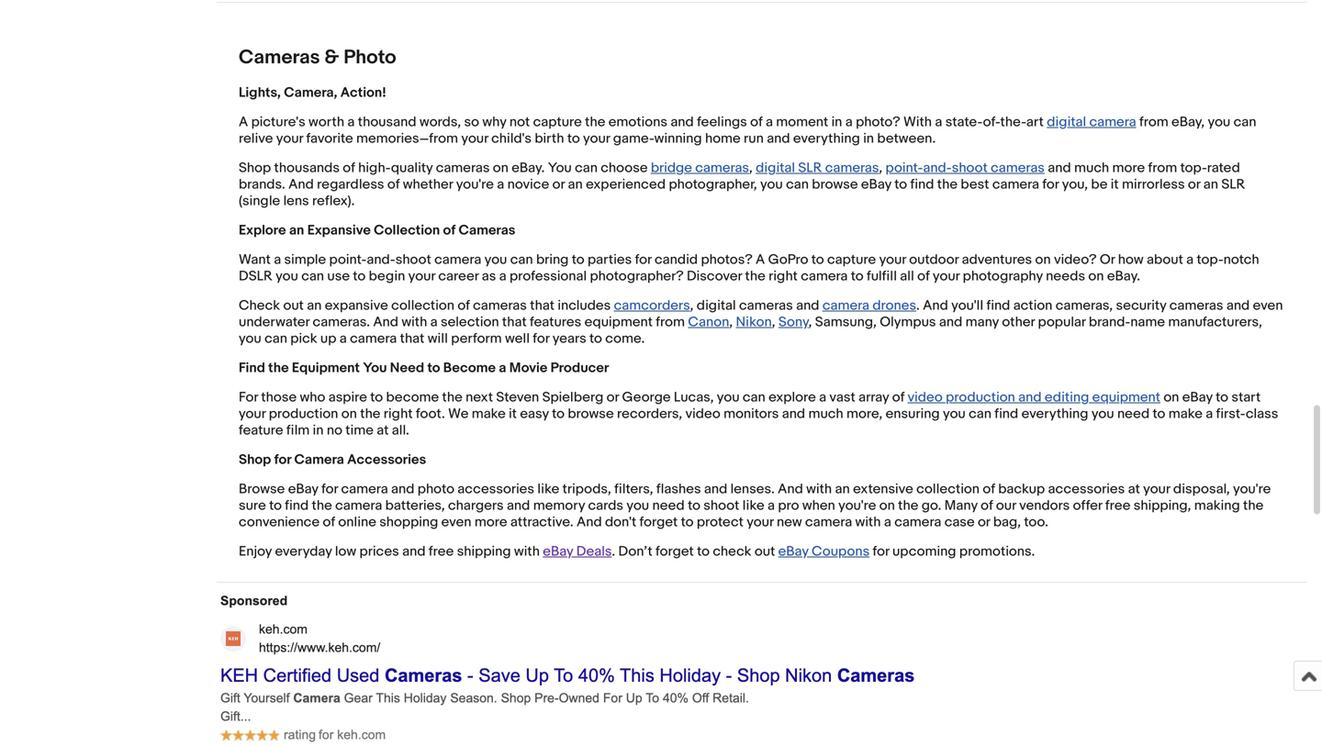Task type: locate. For each thing, give the bounding box(es) containing it.
0 horizontal spatial in
[[313, 422, 324, 439]]

1 horizontal spatial out
[[755, 544, 775, 560]]

shop
[[239, 160, 271, 176], [239, 452, 271, 468]]

1 horizontal spatial you're
[[838, 498, 876, 514]]

1 vertical spatial more
[[475, 514, 507, 531]]

0 vertical spatial you
[[548, 160, 572, 176]]

0 horizontal spatial it
[[509, 406, 517, 422]]

worth
[[309, 114, 344, 131]]

action!
[[340, 85, 386, 101]]

. left don't
[[612, 544, 615, 560]]

brand-
[[1089, 314, 1130, 331]]

can left pick
[[265, 331, 287, 347]]

ebay coupons link
[[778, 544, 870, 560]]

1 horizontal spatial browse
[[812, 176, 858, 193]]

vendors
[[1019, 498, 1070, 514]]

how
[[1118, 252, 1144, 268]]

on left the go.
[[879, 498, 895, 514]]

1 horizontal spatial collection
[[916, 481, 980, 498]]

1 vertical spatial even
[[441, 514, 471, 531]]

selection
[[441, 314, 499, 331]]

and left 'feelings'
[[671, 114, 694, 131]]

0 horizontal spatial that
[[400, 331, 425, 347]]

foot.
[[416, 406, 445, 422]]

in inside on ebay to start your production on the right foot. we make it easy to browse recorders, video monitors and much more, ensuring you can find everything you need to make a first-class feature film in no time at all.
[[313, 422, 324, 439]]

between.
[[877, 131, 936, 147]]

shop thousands of high-quality cameras on ebay. you can choose bridge cameras , digital slr cameras , point-and-shoot cameras
[[239, 160, 1045, 176]]

you left need
[[363, 360, 387, 377]]

a left "gopro"
[[756, 252, 765, 268]]

much left more, in the bottom of the page
[[808, 406, 843, 422]]

0 vertical spatial even
[[1253, 298, 1283, 314]]

1 vertical spatial need
[[652, 498, 685, 514]]

free right offer
[[1105, 498, 1131, 514]]

that left will
[[400, 331, 425, 347]]

camera up be
[[1089, 114, 1136, 131]]

adventures
[[962, 252, 1032, 268]]

0 vertical spatial equipment
[[585, 314, 653, 331]]

and right monitors at the bottom of page
[[782, 406, 805, 422]]

slr down moment
[[798, 160, 822, 176]]

from left canon link
[[656, 314, 685, 331]]

best
[[961, 176, 989, 193]]

0 vertical spatial everything
[[793, 131, 860, 147]]

1 vertical spatial out
[[755, 544, 775, 560]]

of inside and much more from top-rated brands. and regardless of whether you're a novice or an experienced photographer, you can browse ebay to find the best camera for you, be it mirrorless or an slr (single lens reflex).
[[387, 176, 400, 193]]

a down 'extensive'
[[884, 514, 891, 531]]

that inside . and you'll find action cameras, security cameras and even underwater cameras. and with a selection that features equipment from
[[502, 314, 527, 331]]

first-
[[1216, 406, 1246, 422]]

2 shop from the top
[[239, 452, 271, 468]]

a left vast
[[819, 389, 826, 406]]

0 vertical spatial top-
[[1180, 160, 1207, 176]]

1 horizontal spatial shoot
[[704, 498, 739, 514]]

ebay,
[[1172, 114, 1205, 131]]

can right ensuring
[[969, 406, 992, 422]]

recorders,
[[617, 406, 682, 422]]

camcorders
[[614, 298, 690, 314]]

1 horizontal spatial equipment
[[1092, 389, 1161, 406]]

cards
[[588, 498, 623, 514]]

1 vertical spatial at
[[1128, 481, 1140, 498]]

for inside , samsung, olympus and many other popular brand-name manufacturers, you can pick up a camera that will perform well for years to come.
[[533, 331, 549, 347]]

0 horizontal spatial .
[[612, 544, 615, 560]]

shoot right flashes
[[704, 498, 739, 514]]

and- inside want a simple point-and-shoot camera you can bring to parties for candid photos? a gopro to capture your outdoor adventures on video? or how about a top-notch dslr you can use to begin your career as a professional photographer? discover the right camera to fulfill all of your photography needs on ebay.
[[367, 252, 395, 268]]

movie
[[509, 360, 548, 377]]

for right coupons
[[873, 544, 889, 560]]

that for perform
[[400, 331, 425, 347]]

0 horizontal spatial at
[[377, 422, 389, 439]]

can inside on ebay to start your production on the right foot. we make it easy to browse recorders, video monitors and much more, ensuring you can find everything you need to make a first-class feature film in no time at all.
[[969, 406, 992, 422]]

a picture's worth a thousand words, so why not capture the emotions and feelings of a moment in a photo? with a state-of-the-art digital camera
[[239, 114, 1136, 131]]

a inside , samsung, olympus and many other popular brand-name manufacturers, you can pick up a camera that will perform well for years to come.
[[340, 331, 347, 347]]

child's
[[491, 131, 532, 147]]

, down the discover
[[690, 298, 694, 314]]

1 horizontal spatial a
[[756, 252, 765, 268]]

0 vertical spatial collection
[[391, 298, 454, 314]]

1 horizontal spatial cameras
[[459, 222, 515, 239]]

the inside and much more from top-rated brands. and regardless of whether you're a novice or an experienced photographer, you can browse ebay to find the best camera for you, be it mirrorless or an slr (single lens reflex).
[[937, 176, 958, 193]]

1 horizontal spatial it
[[1111, 176, 1119, 193]]

point- down between.
[[886, 160, 923, 176]]

or right novice
[[552, 176, 565, 193]]

or inside browse ebay for camera and photo accessories like tripods, filters, flashes and lenses. and with an extensive collection of backup accessories at your disposal, you're sure to find the camera batteries, chargers and memory cards you need to shoot like a pro when you're on the go. many of our vendors offer free shipping, making the convenience of online shopping even more attractive. and don't forget to protect your new camera with a camera case or bag, too.
[[978, 514, 990, 531]]

bridge
[[651, 160, 692, 176]]

you right ebay,
[[1208, 114, 1231, 131]]

digital slr cameras link
[[756, 160, 879, 176]]

to inside , samsung, olympus and many other popular brand-name manufacturers, you can pick up a camera that will perform well for years to come.
[[590, 331, 602, 347]]

you inside , samsung, olympus and many other popular brand-name manufacturers, you can pick up a camera that will perform well for years to come.
[[239, 331, 261, 347]]

or left bag,
[[978, 514, 990, 531]]

0 vertical spatial more
[[1112, 160, 1145, 176]]

action
[[1013, 298, 1053, 314]]

the left "gopro"
[[745, 268, 766, 285]]

video inside on ebay to start your production on the right foot. we make it easy to browse recorders, video monitors and much more, ensuring you can find everything you need to make a first-class feature film in no time at all.
[[685, 406, 720, 422]]

the left all.
[[360, 406, 381, 422]]

begin
[[369, 268, 405, 285]]

0 horizontal spatial a
[[239, 114, 248, 131]]

0 horizontal spatial cameras
[[239, 46, 320, 69]]

1 horizontal spatial at
[[1128, 481, 1140, 498]]

to inside and much more from top-rated brands. and regardless of whether you're a novice or an experienced photographer, you can browse ebay to find the best camera for you, be it mirrorless or an slr (single lens reflex).
[[895, 176, 907, 193]]

and left be
[[1048, 160, 1071, 176]]

0 horizontal spatial production
[[269, 406, 338, 422]]

you're inside and much more from top-rated brands. and regardless of whether you're a novice or an experienced photographer, you can browse ebay to find the best camera for you, be it mirrorless or an slr (single lens reflex).
[[456, 176, 494, 193]]

0 horizontal spatial you
[[363, 360, 387, 377]]

1 horizontal spatial free
[[1105, 498, 1131, 514]]

for
[[239, 389, 258, 406]]

,
[[749, 160, 753, 176], [879, 160, 882, 176], [690, 298, 694, 314], [729, 314, 733, 331], [772, 314, 775, 331], [809, 314, 812, 331]]

much
[[1074, 160, 1109, 176], [808, 406, 843, 422]]

0 horizontal spatial like
[[537, 481, 559, 498]]

come.
[[605, 331, 645, 347]]

2 vertical spatial digital
[[697, 298, 736, 314]]

shop down relive
[[239, 160, 271, 176]]

browse inside and much more from top-rated brands. and regardless of whether you're a novice or an experienced photographer, you can browse ebay to find the best camera for you, be it mirrorless or an slr (single lens reflex).
[[812, 176, 858, 193]]

can inside the from ebay, you can relive your favorite memories—from your child's birth to your game-winning home run and everything in between.
[[1234, 114, 1256, 131]]

browse
[[812, 176, 858, 193], [568, 406, 614, 422]]

2 vertical spatial shoot
[[704, 498, 739, 514]]

regardless
[[317, 176, 384, 193]]

shop for shop for camera accessories
[[239, 452, 271, 468]]

pick
[[290, 331, 317, 347]]

more
[[1112, 160, 1145, 176], [475, 514, 507, 531]]

your up you'll
[[933, 268, 960, 285]]

accessories
[[347, 452, 426, 468]]

0 vertical spatial free
[[1105, 498, 1131, 514]]

0 vertical spatial digital
[[1047, 114, 1086, 131]]

right inside on ebay to start your production on the right foot. we make it easy to browse recorders, video monitors and much more, ensuring you can find everything you need to make a first-class feature film in no time at all.
[[384, 406, 413, 422]]

the left the best
[[937, 176, 958, 193]]

0 horizontal spatial point-
[[329, 252, 367, 268]]

and
[[671, 114, 694, 131], [767, 131, 790, 147], [1048, 160, 1071, 176], [796, 298, 819, 314], [1227, 298, 1250, 314], [939, 314, 962, 331], [1018, 389, 1042, 406], [782, 406, 805, 422], [391, 481, 414, 498], [704, 481, 727, 498], [507, 498, 530, 514], [402, 544, 426, 560]]

shoot inside browse ebay for camera and photo accessories like tripods, filters, flashes and lenses. and with an extensive collection of backup accessories at your disposal, you're sure to find the camera batteries, chargers and memory cards you need to shoot like a pro when you're on the go. many of our vendors offer free shipping, making the convenience of online shopping even more attractive. and don't forget to protect your new camera with a camera case or bag, too.
[[704, 498, 739, 514]]

shipping,
[[1134, 498, 1191, 514]]

0 horizontal spatial equipment
[[585, 314, 653, 331]]

popular
[[1038, 314, 1086, 331]]

use
[[327, 268, 350, 285]]

name
[[1130, 314, 1165, 331]]

1 horizontal spatial more
[[1112, 160, 1145, 176]]

can down moment
[[786, 176, 809, 193]]

winning
[[654, 131, 702, 147]]

shop down feature
[[239, 452, 271, 468]]

camera inside , samsung, olympus and many other popular brand-name manufacturers, you can pick up a camera that will perform well for years to come.
[[350, 331, 397, 347]]

browse ebay for camera and photo accessories like tripods, filters, flashes and lenses. and with an extensive collection of backup accessories at your disposal, you're sure to find the camera batteries, chargers and memory cards you need to shoot like a pro when you're on the go. many of our vendors offer free shipping, making the convenience of online shopping even more attractive. and don't forget to protect your new camera with a camera case or bag, too.
[[239, 481, 1271, 531]]

find inside on ebay to start your production on the right foot. we make it easy to browse recorders, video monitors and much more, ensuring you can find everything you need to make a first-class feature film in no time at all.
[[995, 406, 1018, 422]]

1 vertical spatial equipment
[[1092, 389, 1161, 406]]

2 make from the left
[[1169, 406, 1203, 422]]

even inside . and you'll find action cameras, security cameras and even underwater cameras. and with a selection that features equipment from
[[1253, 298, 1283, 314]]

1 vertical spatial browse
[[568, 406, 614, 422]]

your right 'begin'
[[408, 268, 435, 285]]

and up protect
[[704, 481, 727, 498]]

lights, camera, action!
[[239, 85, 386, 101]]

and inside and much more from top-rated brands. and regardless of whether you're a novice or an experienced photographer, you can browse ebay to find the best camera for you, be it mirrorless or an slr (single lens reflex).
[[288, 176, 314, 193]]

will
[[428, 331, 448, 347]]

, left samsung,
[[809, 314, 812, 331]]

need right don't
[[652, 498, 685, 514]]

even down photo
[[441, 514, 471, 531]]

in left between.
[[863, 131, 874, 147]]

your inside on ebay to start your production on the right foot. we make it easy to browse recorders, video monitors and much more, ensuring you can find everything you need to make a first-class feature film in no time at all.
[[239, 406, 266, 422]]

it right be
[[1111, 176, 1119, 193]]

and left memory in the bottom left of the page
[[507, 498, 530, 514]]

array
[[859, 389, 889, 406]]

the inside want a simple point-and-shoot camera you can bring to parties for candid photos? a gopro to capture your outdoor adventures on video? or how about a top-notch dslr you can use to begin your career as a professional photographer? discover the right camera to fulfill all of your photography needs on ebay.
[[745, 268, 766, 285]]

feelings
[[697, 114, 747, 131]]

and- down "explore an expansive collection of cameras"
[[367, 252, 395, 268]]

thousand
[[358, 114, 416, 131]]

right
[[769, 268, 798, 285], [384, 406, 413, 422]]

1 horizontal spatial right
[[769, 268, 798, 285]]

that for equipment
[[502, 314, 527, 331]]

not
[[509, 114, 530, 131]]

1 horizontal spatial everything
[[1022, 406, 1088, 422]]

like left pro
[[743, 498, 765, 514]]

or left rated
[[1188, 176, 1200, 193]]

and left the "many"
[[939, 314, 962, 331]]

of inside want a simple point-and-shoot camera you can bring to parties for candid photos? a gopro to capture your outdoor adventures on video? or how about a top-notch dslr you can use to begin your career as a professional photographer? discover the right camera to fulfill all of your photography needs on ebay.
[[917, 268, 930, 285]]

ebay. up security
[[1107, 268, 1140, 285]]

upcoming
[[892, 544, 956, 560]]

at left all.
[[377, 422, 389, 439]]

you,
[[1062, 176, 1088, 193]]

as
[[482, 268, 496, 285]]

or
[[1100, 252, 1115, 268]]

0 horizontal spatial make
[[472, 406, 506, 422]]

camera down expansive
[[350, 331, 397, 347]]

ebay inside and much more from top-rated brands. and regardless of whether you're a novice or an experienced photographer, you can browse ebay to find the best camera for you, be it mirrorless or an slr (single lens reflex).
[[861, 176, 891, 193]]

even inside browse ebay for camera and photo accessories like tripods, filters, flashes and lenses. and with an extensive collection of backup accessories at your disposal, you're sure to find the camera batteries, chargers and memory cards you need to shoot like a pro when you're on the go. many of our vendors offer free shipping, making the convenience of online shopping even more attractive. and don't forget to protect your new camera with a camera case or bag, too.
[[441, 514, 471, 531]]

0 vertical spatial it
[[1111, 176, 1119, 193]]

1 horizontal spatial and-
[[923, 160, 952, 176]]

1 horizontal spatial much
[[1074, 160, 1109, 176]]

nikon
[[736, 314, 772, 331]]

picture's
[[251, 114, 305, 131]]

cameras
[[239, 46, 320, 69], [459, 222, 515, 239]]

an inside browse ebay for camera and photo accessories like tripods, filters, flashes and lenses. and with an extensive collection of backup accessories at your disposal, you're sure to find the camera batteries, chargers and memory cards you need to shoot like a pro when you're on the go. many of our vendors offer free shipping, making the convenience of online shopping even more attractive. and don't forget to protect your new camera with a camera case or bag, too.
[[835, 481, 850, 498]]

0 horizontal spatial you're
[[456, 176, 494, 193]]

2 horizontal spatial you're
[[1233, 481, 1271, 498]]

that inside , samsung, olympus and many other popular brand-name manufacturers, you can pick up a camera that will perform well for years to come.
[[400, 331, 425, 347]]

with
[[402, 314, 427, 331], [806, 481, 832, 498], [855, 514, 881, 531], [514, 544, 540, 560]]

0 horizontal spatial and-
[[367, 252, 395, 268]]

for inside browse ebay for camera and photo accessories like tripods, filters, flashes and lenses. and with an extensive collection of backup accessories at your disposal, you're sure to find the camera batteries, chargers and memory cards you need to shoot like a pro when you're on the go. many of our vendors offer free shipping, making the convenience of online shopping even more attractive. and don't forget to protect your new camera with a camera case or bag, too.
[[321, 481, 338, 498]]

1 vertical spatial much
[[808, 406, 843, 422]]

an right 'mirrorless'
[[1203, 176, 1218, 193]]

monitors
[[724, 406, 779, 422]]

1 vertical spatial right
[[384, 406, 413, 422]]

0 horizontal spatial need
[[652, 498, 685, 514]]

0 horizontal spatial video
[[685, 406, 720, 422]]

sony link
[[778, 314, 809, 331]]

free inside browse ebay for camera and photo accessories like tripods, filters, flashes and lenses. and with an extensive collection of backup accessories at your disposal, you're sure to find the camera batteries, chargers and memory cards you need to shoot like a pro when you're on the go. many of our vendors offer free shipping, making the convenience of online shopping even more attractive. and don't forget to protect your new camera with a camera case or bag, too.
[[1105, 498, 1131, 514]]

steven
[[496, 389, 539, 406]]

a
[[239, 114, 248, 131], [756, 252, 765, 268]]

a left photo?
[[845, 114, 853, 131]]

0 horizontal spatial ebay.
[[512, 160, 545, 176]]

find right sure
[[285, 498, 309, 514]]

camera right the best
[[992, 176, 1039, 193]]

1 vertical spatial collection
[[916, 481, 980, 498]]

1 vertical spatial shop
[[239, 452, 271, 468]]

0 vertical spatial need
[[1117, 406, 1150, 422]]

mirrorless
[[1122, 176, 1185, 193]]

enjoy everyday low prices and free shipping with ebay deals . don't forget to check out ebay coupons for upcoming promotions.
[[239, 544, 1038, 560]]

the left next
[[442, 389, 463, 406]]

you up find
[[239, 331, 261, 347]]

1 shop from the top
[[239, 160, 271, 176]]

you inside browse ebay for camera and photo accessories like tripods, filters, flashes and lenses. and with an extensive collection of backup accessories at your disposal, you're sure to find the camera batteries, chargers and memory cards you need to shoot like a pro when you're on the go. many of our vendors offer free shipping, making the convenience of online shopping even more attractive. and don't forget to protect your new camera with a camera case or bag, too.
[[627, 498, 649, 514]]

for left "candid" on the top of the page
[[635, 252, 652, 268]]

enjoy
[[239, 544, 272, 560]]

moment
[[776, 114, 828, 131]]

for inside and much more from top-rated brands. and regardless of whether you're a novice or an experienced photographer, you can browse ebay to find the best camera for you, be it mirrorless or an slr (single lens reflex).
[[1042, 176, 1059, 193]]

make right we
[[472, 406, 506, 422]]

flashes
[[656, 481, 701, 498]]

offer
[[1073, 498, 1102, 514]]

producer
[[551, 360, 609, 377]]

0 horizontal spatial much
[[808, 406, 843, 422]]

right left foot.
[[384, 406, 413, 422]]

and inside the from ebay, you can relive your favorite memories—from your child's birth to your game-winning home run and everything in between.
[[767, 131, 790, 147]]

more right be
[[1112, 160, 1145, 176]]

accessories up attractive.
[[458, 481, 534, 498]]

1 vertical spatial digital
[[756, 160, 795, 176]]

so
[[464, 114, 479, 131]]

you down run
[[760, 176, 783, 193]]

1 horizontal spatial in
[[831, 114, 842, 131]]

1 vertical spatial point-
[[329, 252, 367, 268]]

a right up
[[340, 331, 347, 347]]

you right ensuring
[[943, 406, 966, 422]]

editing
[[1045, 389, 1089, 406]]

1 horizontal spatial slr
[[1221, 176, 1245, 193]]

0 vertical spatial shop
[[239, 160, 271, 176]]

to right years
[[590, 331, 602, 347]]

an left 'extensive'
[[835, 481, 850, 498]]

1 vertical spatial free
[[429, 544, 454, 560]]

everything inside the from ebay, you can relive your favorite memories—from your child's birth to your game-winning home run and everything in between.
[[793, 131, 860, 147]]

much inside on ebay to start your production on the right foot. we make it easy to browse recorders, video monitors and much more, ensuring you can find everything you need to make a first-class feature film in no time at all.
[[808, 406, 843, 422]]

find left 'editing'
[[995, 406, 1018, 422]]

0 vertical spatial a
[[239, 114, 248, 131]]

collection
[[374, 222, 440, 239]]

0 horizontal spatial accessories
[[458, 481, 534, 498]]

online
[[338, 514, 376, 531]]

. inside . and you'll find action cameras, security cameras and even underwater cameras. and with a selection that features equipment from
[[916, 298, 920, 314]]

0 vertical spatial much
[[1074, 160, 1109, 176]]

find down between.
[[910, 176, 934, 193]]

everything
[[793, 131, 860, 147], [1022, 406, 1088, 422]]

1 make from the left
[[472, 406, 506, 422]]

need inside on ebay to start your production on the right foot. we make it easy to browse recorders, video monitors and much more, ensuring you can find everything you need to make a first-class feature film in no time at all.
[[1117, 406, 1150, 422]]

tripods,
[[563, 481, 611, 498]]

more inside browse ebay for camera and photo accessories like tripods, filters, flashes and lenses. and with an extensive collection of backup accessories at your disposal, you're sure to find the camera batteries, chargers and memory cards you need to shoot like a pro when you're on the go. many of our vendors offer free shipping, making the convenience of online shopping even more attractive. and don't forget to protect your new camera with a camera case or bag, too.
[[475, 514, 507, 531]]

convenience
[[239, 514, 320, 531]]

for
[[1042, 176, 1059, 193], [635, 252, 652, 268], [533, 331, 549, 347], [274, 452, 291, 468], [321, 481, 338, 498], [873, 544, 889, 560]]

ebay. down child's
[[512, 160, 545, 176]]

0 vertical spatial right
[[769, 268, 798, 285]]

video right array
[[908, 389, 943, 406]]

on ebay to start your production on the right foot. we make it easy to browse recorders, video monitors and much more, ensuring you can find everything you need to make a first-class feature film in no time at all.
[[239, 389, 1278, 439]]

forget right don't
[[656, 544, 694, 560]]

of-
[[983, 114, 1000, 131]]

expansive
[[325, 298, 388, 314]]

and inside , samsung, olympus and many other popular brand-name manufacturers, you can pick up a camera that will perform well for years to come.
[[939, 314, 962, 331]]

video
[[908, 389, 943, 406], [685, 406, 720, 422]]

and inside . and you'll find action cameras, security cameras and even underwater cameras. and with a selection that features equipment from
[[1227, 298, 1250, 314]]

attractive.
[[510, 514, 574, 531]]

1 horizontal spatial video
[[908, 389, 943, 406]]

1 vertical spatial shoot
[[395, 252, 431, 268]]

1 vertical spatial top-
[[1197, 252, 1224, 268]]

production inside on ebay to start your production on the right foot. we make it easy to browse recorders, video monitors and much more, ensuring you can find everything you need to make a first-class feature film in no time at all.
[[269, 406, 338, 422]]

production
[[946, 389, 1015, 406], [269, 406, 338, 422]]

1 vertical spatial everything
[[1022, 406, 1088, 422]]

browse down producer at the left of page
[[568, 406, 614, 422]]

0 horizontal spatial free
[[429, 544, 454, 560]]

1 horizontal spatial need
[[1117, 406, 1150, 422]]

0 vertical spatial shoot
[[952, 160, 988, 176]]

1 horizontal spatial that
[[502, 314, 527, 331]]

you down birth
[[548, 160, 572, 176]]

become
[[443, 360, 496, 377]]

1 vertical spatial it
[[509, 406, 517, 422]]

1 accessories from the left
[[458, 481, 534, 498]]

state-
[[945, 114, 983, 131]]

your left new
[[747, 514, 774, 531]]

digital right art at right top
[[1047, 114, 1086, 131]]

even down 'notch'
[[1253, 298, 1283, 314]]

2 horizontal spatial shoot
[[952, 160, 988, 176]]

need inside browse ebay for camera and photo accessories like tripods, filters, flashes and lenses. and with an extensive collection of backup accessories at your disposal, you're sure to find the camera batteries, chargers and memory cards you need to shoot like a pro when you're on the go. many of our vendors offer free shipping, making the convenience of online shopping even more attractive. and don't forget to protect your new camera with a camera case or bag, too.
[[652, 498, 685, 514]]

2 horizontal spatial in
[[863, 131, 874, 147]]

a
[[347, 114, 355, 131], [766, 114, 773, 131], [845, 114, 853, 131], [935, 114, 942, 131], [497, 176, 504, 193], [274, 252, 281, 268], [1186, 252, 1194, 268], [499, 268, 506, 285], [430, 314, 438, 331], [340, 331, 347, 347], [499, 360, 506, 377], [819, 389, 826, 406], [1206, 406, 1213, 422], [768, 498, 775, 514], [884, 514, 891, 531]]

0 horizontal spatial out
[[283, 298, 304, 314]]

0 vertical spatial .
[[916, 298, 920, 314]]

1 horizontal spatial you
[[548, 160, 572, 176]]

a right about
[[1186, 252, 1194, 268]]

0 vertical spatial from
[[1139, 114, 1169, 131]]

to right 'aspire'
[[370, 389, 383, 406]]

accessories up too.
[[1048, 481, 1125, 498]]

on
[[493, 160, 509, 176], [1035, 252, 1051, 268], [1088, 268, 1104, 285], [1164, 389, 1179, 406], [341, 406, 357, 422], [879, 498, 895, 514]]

slr inside and much more from top-rated brands. and regardless of whether you're a novice or an experienced photographer, you can browse ebay to find the best camera for you, be it mirrorless or an slr (single lens reflex).
[[1221, 176, 1245, 193]]

to right birth
[[567, 131, 580, 147]]

can
[[1234, 114, 1256, 131], [575, 160, 598, 176], [786, 176, 809, 193], [510, 252, 533, 268], [301, 268, 324, 285], [265, 331, 287, 347], [743, 389, 765, 406], [969, 406, 992, 422]]

and inside on ebay to start your production on the right foot. we make it easy to browse recorders, video monitors and much more, ensuring you can find everything you need to make a first-class feature film in no time at all.
[[782, 406, 805, 422]]

0 horizontal spatial even
[[441, 514, 471, 531]]

1 horizontal spatial .
[[916, 298, 920, 314]]

1 horizontal spatial ebay.
[[1107, 268, 1140, 285]]

it inside and much more from top-rated brands. and regardless of whether you're a novice or an experienced photographer, you can browse ebay to find the best camera for you, be it mirrorless or an slr (single lens reflex).
[[1111, 176, 1119, 193]]

to
[[567, 131, 580, 147], [895, 176, 907, 193], [572, 252, 585, 268], [811, 252, 824, 268], [353, 268, 366, 285], [851, 268, 864, 285], [590, 331, 602, 347], [427, 360, 440, 377], [370, 389, 383, 406], [1216, 389, 1228, 406], [552, 406, 565, 422], [1153, 406, 1166, 422], [269, 498, 282, 514], [688, 498, 700, 514], [681, 514, 694, 531], [697, 544, 710, 560]]

ebay inside on ebay to start your production on the right foot. we make it easy to browse recorders, video monitors and much more, ensuring you can find everything you need to make a first-class feature film in no time at all.
[[1182, 389, 1213, 406]]



Task type: vqa. For each thing, say whether or not it's contained in the screenshot.
0 corresponding to EUC
no



Task type: describe. For each thing, give the bounding box(es) containing it.
a inside want a simple point-and-shoot camera you can bring to parties for candid photos? a gopro to capture your outdoor adventures on video? or how about a top-notch dslr you can use to begin your career as a professional photographer? discover the right camera to fulfill all of your photography needs on ebay.
[[756, 252, 765, 268]]

camera
[[294, 452, 344, 468]]

film
[[286, 422, 310, 439]]

deals
[[576, 544, 612, 560]]

1 horizontal spatial production
[[946, 389, 1015, 406]]

camera inside and much more from top-rated brands. and regardless of whether you're a novice or an experienced photographer, you can browse ebay to find the best camera for you, be it mirrorless or an slr (single lens reflex).
[[992, 176, 1039, 193]]

underwater
[[239, 314, 310, 331]]

start
[[1232, 389, 1261, 406]]

0 vertical spatial out
[[283, 298, 304, 314]]

you right 'lucas,'
[[717, 389, 740, 406]]

photography
[[963, 268, 1043, 285]]

features
[[530, 314, 581, 331]]

for down film
[[274, 452, 291, 468]]

a right want
[[274, 252, 281, 268]]

and right cameras.
[[373, 314, 398, 331]]

to right sure
[[269, 498, 282, 514]]

0 vertical spatial and-
[[923, 160, 952, 176]]

, down run
[[749, 160, 753, 176]]

canon link
[[688, 314, 729, 331]]

promotions.
[[959, 544, 1035, 560]]

a right 'worth'
[[347, 114, 355, 131]]

the right find
[[268, 360, 289, 377]]

new
[[777, 514, 802, 531]]

you right 'editing'
[[1092, 406, 1114, 422]]

and up deals
[[577, 514, 602, 531]]

shoot inside want a simple point-and-shoot camera you can bring to parties for candid photos? a gopro to capture your outdoor adventures on video? or how about a top-notch dslr you can use to begin your career as a professional photographer? discover the right camera to fulfill all of your photography needs on ebay.
[[395, 252, 431, 268]]

on down child's
[[493, 160, 509, 176]]

sure
[[239, 498, 266, 514]]

, samsung, olympus and many other popular brand-name manufacturers, you can pick up a camera that will perform well for years to come.
[[239, 314, 1262, 347]]

the left online
[[312, 498, 332, 514]]

lens
[[283, 193, 309, 209]]

your left game-
[[583, 131, 610, 147]]

a right as
[[499, 268, 506, 285]]

to left protect
[[681, 514, 694, 531]]

cameras inside . and you'll find action cameras, security cameras and even underwater cameras. and with a selection that features equipment from
[[1169, 298, 1223, 314]]

digital camera link
[[1047, 114, 1136, 131]]

with down attractive.
[[514, 544, 540, 560]]

0 horizontal spatial slr
[[798, 160, 822, 176]]

camera up online
[[341, 481, 388, 498]]

rated
[[1207, 160, 1240, 176]]

to right "easy"
[[552, 406, 565, 422]]

from inside and much more from top-rated brands. and regardless of whether you're a novice or an experienced photographer, you can browse ebay to find the best camera for you, be it mirrorless or an slr (single lens reflex).
[[1148, 160, 1177, 176]]

run
[[744, 131, 764, 147]]

0 vertical spatial point-
[[886, 160, 923, 176]]

case
[[944, 514, 975, 531]]

low
[[335, 544, 356, 560]]

can left bring
[[510, 252, 533, 268]]

on left first-
[[1164, 389, 1179, 406]]

the inside on ebay to start your production on the right foot. we make it easy to browse recorders, video monitors and much more, ensuring you can find everything you need to make a first-class feature film in no time at all.
[[360, 406, 381, 422]]

more,
[[847, 406, 883, 422]]

time
[[345, 422, 374, 439]]

a right run
[[766, 114, 773, 131]]

1 vertical spatial forget
[[656, 544, 694, 560]]

2 horizontal spatial that
[[530, 298, 555, 314]]

those
[[261, 389, 297, 406]]

with right pro
[[806, 481, 832, 498]]

who
[[300, 389, 325, 406]]

filters,
[[614, 481, 653, 498]]

photo
[[418, 481, 454, 498]]

easy
[[520, 406, 549, 422]]

expansive
[[307, 222, 371, 239]]

can inside , samsung, olympus and many other popular brand-name manufacturers, you can pick up a camera that will perform well for years to come.
[[265, 331, 287, 347]]

brands.
[[239, 176, 285, 193]]

photo?
[[856, 114, 900, 131]]

camcorders link
[[614, 298, 690, 314]]

photo
[[344, 46, 397, 69]]

0 vertical spatial ebay.
[[512, 160, 545, 176]]

0 horizontal spatial capture
[[533, 114, 582, 131]]

and down "gopro"
[[796, 298, 819, 314]]

to left first-
[[1153, 406, 1166, 422]]

0 vertical spatial cameras
[[239, 46, 320, 69]]

career
[[438, 268, 479, 285]]

an down lens
[[289, 222, 304, 239]]

you inside the from ebay, you can relive your favorite memories—from your child's birth to your game-winning home run and everything in between.
[[1208, 114, 1231, 131]]

or left the george
[[607, 389, 619, 406]]

it inside on ebay to start your production on the right foot. we make it easy to browse recorders, video monitors and much more, ensuring you can find everything you need to make a first-class feature film in no time at all.
[[509, 406, 517, 422]]

you inside and much more from top-rated brands. and regardless of whether you're a novice or an experienced photographer, you can browse ebay to find the best camera for you, be it mirrorless or an slr (single lens reflex).
[[760, 176, 783, 193]]

to right bring
[[572, 252, 585, 268]]

and left photo
[[391, 481, 414, 498]]

to right use
[[353, 268, 366, 285]]

ensuring
[[886, 406, 940, 422]]

with inside . and you'll find action cameras, security cameras and even underwater cameras. and with a selection that features equipment from
[[402, 314, 427, 331]]

we
[[448, 406, 469, 422]]

too.
[[1024, 514, 1048, 531]]

on inside browse ebay for camera and photo accessories like tripods, filters, flashes and lenses. and with an extensive collection of backup accessories at your disposal, you're sure to find the camera batteries, chargers and memory cards you need to shoot like a pro when you're on the go. many of our vendors offer free shipping, making the convenience of online shopping even more attractive. and don't forget to protect your new camera with a camera case or bag, too.
[[879, 498, 895, 514]]

your left child's
[[461, 131, 488, 147]]

the right making
[[1243, 498, 1264, 514]]

video?
[[1054, 252, 1097, 268]]

1 horizontal spatial like
[[743, 498, 765, 514]]

and down shopping
[[402, 544, 426, 560]]

at inside on ebay to start your production on the right foot. we make it easy to browse recorders, video monitors and much more, ensuring you can find everything you need to make a first-class feature film in no time at all.
[[377, 422, 389, 439]]

to left the check
[[697, 544, 710, 560]]

equipment inside . and you'll find action cameras, security cameras and even underwater cameras. and with a selection that features equipment from
[[585, 314, 653, 331]]

and inside and much more from top-rated brands. and regardless of whether you're a novice or an experienced photographer, you can browse ebay to find the best camera for you, be it mirrorless or an slr (single lens reflex).
[[1048, 160, 1071, 176]]

camera up samsung,
[[801, 268, 848, 285]]

on right the who
[[341, 406, 357, 422]]

our
[[996, 498, 1016, 514]]

camera down fulfill
[[823, 298, 869, 314]]

to left fulfill
[[851, 268, 864, 285]]

on right needs
[[1088, 268, 1104, 285]]

discover
[[687, 268, 742, 285]]

camera up ebay coupons 'link'
[[805, 514, 852, 531]]

bring
[[536, 252, 569, 268]]

words,
[[419, 114, 461, 131]]

1 horizontal spatial digital
[[756, 160, 795, 176]]

bag,
[[993, 514, 1021, 531]]

other
[[1002, 314, 1035, 331]]

can left use
[[301, 268, 324, 285]]

ebay inside browse ebay for camera and photo accessories like tripods, filters, flashes and lenses. and with an extensive collection of backup accessories at your disposal, you're sure to find the camera batteries, chargers and memory cards you need to shoot like a pro when you're on the go. many of our vendors offer free shipping, making the convenience of online shopping even more attractive. and don't forget to protect your new camera with a camera case or bag, too.
[[288, 481, 318, 498]]

simple
[[284, 252, 326, 268]]

find the equipment you need to become a movie producer
[[239, 360, 609, 377]]

nikon link
[[736, 314, 772, 331]]

camera up low
[[335, 498, 382, 514]]

1 vertical spatial cameras
[[459, 222, 515, 239]]

many
[[945, 498, 978, 514]]

high-
[[358, 160, 391, 176]]

check
[[713, 544, 752, 560]]

explore
[[239, 222, 286, 239]]

browse inside on ebay to start your production on the right foot. we make it easy to browse recorders, video monitors and much more, ensuring you can find everything you need to make a first-class feature film in no time at all.
[[568, 406, 614, 422]]

can left choose
[[575, 160, 598, 176]]

collection inside browse ebay for camera and photo accessories like tripods, filters, flashes and lenses. and with an extensive collection of backup accessories at your disposal, you're sure to find the camera batteries, chargers and memory cards you need to shoot like a pro when you're on the go. many of our vendors offer free shipping, making the convenience of online shopping even more attractive. and don't forget to protect your new camera with a camera case or bag, too.
[[916, 481, 980, 498]]

forget inside browse ebay for camera and photo accessories like tripods, filters, flashes and lenses. and with an extensive collection of backup accessories at your disposal, you're sure to find the camera batteries, chargers and memory cards you need to shoot like a pro when you're on the go. many of our vendors offer free shipping, making the convenience of online shopping even more attractive. and don't forget to protect your new camera with a camera case or bag, too.
[[640, 514, 678, 531]]

olympus
[[880, 314, 936, 331]]

a inside and much more from top-rated brands. and regardless of whether you're a novice or an experienced photographer, you can browse ebay to find the best camera for you, be it mirrorless or an slr (single lens reflex).
[[497, 176, 504, 193]]

1 vertical spatial you
[[363, 360, 387, 377]]

, left sony link
[[772, 314, 775, 331]]

and left 'editing'
[[1018, 389, 1042, 406]]

a right with
[[935, 114, 942, 131]]

find inside and much more from top-rated brands. and regardless of whether you're a novice or an experienced photographer, you can browse ebay to find the best camera for you, be it mirrorless or an slr (single lens reflex).
[[910, 176, 934, 193]]

memory
[[533, 498, 585, 514]]

many
[[966, 314, 999, 331]]

, left the nikon link
[[729, 314, 733, 331]]

0 horizontal spatial collection
[[391, 298, 454, 314]]

a left pro
[[768, 498, 775, 514]]

can left explore
[[743, 389, 765, 406]]

more inside and much more from top-rated brands. and regardless of whether you're a novice or an experienced photographer, you can browse ebay to find the best camera for you, be it mirrorless or an slr (single lens reflex).
[[1112, 160, 1145, 176]]

chargers
[[448, 498, 504, 514]]

ebay down attractive.
[[543, 544, 573, 560]]

top- inside want a simple point-and-shoot camera you can bring to parties for candid photos? a gopro to capture your outdoor adventures on video? or how about a top-notch dslr you can use to begin your career as a professional photographer? discover the right camera to fulfill all of your photography needs on ebay.
[[1197, 252, 1224, 268]]

in inside the from ebay, you can relive your favorite memories—from your child's birth to your game-winning home run and everything in between.
[[863, 131, 874, 147]]

to left start
[[1216, 389, 1228, 406]]

an up pick
[[307, 298, 322, 314]]

top- inside and much more from top-rated brands. and regardless of whether you're a novice or an experienced photographer, you can browse ebay to find the best camera for you, be it mirrorless or an slr (single lens reflex).
[[1180, 160, 1207, 176]]

you right dslr
[[276, 268, 298, 285]]

all
[[900, 268, 914, 285]]

, down between.
[[879, 160, 882, 176]]

choose
[[601, 160, 648, 176]]

cameras & photo
[[239, 46, 401, 69]]

your left disposal,
[[1143, 481, 1170, 498]]

and much more from top-rated brands. and regardless of whether you're a novice or an experienced photographer, you can browse ebay to find the best camera for you, be it mirrorless or an slr (single lens reflex).
[[239, 160, 1245, 209]]

ebay. inside want a simple point-and-shoot camera you can bring to parties for candid photos? a gopro to capture your outdoor adventures on video? or how about a top-notch dslr you can use to begin your career as a professional photographer? discover the right camera to fulfill all of your photography needs on ebay.
[[1107, 268, 1140, 285]]

relive
[[239, 131, 273, 147]]

can inside and much more from top-rated brands. and regardless of whether you're a novice or an experienced photographer, you can browse ebay to find the best camera for you, be it mirrorless or an slr (single lens reflex).
[[786, 176, 809, 193]]

with down 'extensive'
[[855, 514, 881, 531]]

to inside the from ebay, you can relive your favorite memories—from your child's birth to your game-winning home run and everything in between.
[[567, 131, 580, 147]]

from inside . and you'll find action cameras, security cameras and even underwater cameras. and with a selection that features equipment from
[[656, 314, 685, 331]]

to right need
[[427, 360, 440, 377]]

camera drones link
[[823, 298, 916, 314]]

to left lenses.
[[688, 498, 700, 514]]

be
[[1091, 176, 1108, 193]]

2 horizontal spatial digital
[[1047, 114, 1086, 131]]

a inside on ebay to start your production on the right foot. we make it easy to browse recorders, video monitors and much more, ensuring you can find everything you need to make a first-class feature film in no time at all.
[[1206, 406, 1213, 422]]

the left game-
[[585, 114, 605, 131]]

a left movie
[[499, 360, 506, 377]]

for those who aspire to become the next steven spielberg or george lucas, you can explore a vast array of video production and editing equipment
[[239, 389, 1161, 406]]

you right career at the top left
[[484, 252, 507, 268]]

from inside the from ebay, you can relive your favorite memories—from your child's birth to your game-winning home run and everything in between.
[[1139, 114, 1169, 131]]

shop for shop thousands of high-quality cameras on ebay. you can choose bridge cameras , digital slr cameras , point-and-shoot cameras
[[239, 160, 271, 176]]

everything inside on ebay to start your production on the right foot. we make it easy to browse recorders, video monitors and much more, ensuring you can find everything you need to make a first-class feature film in no time at all.
[[1022, 406, 1088, 422]]

2 accessories from the left
[[1048, 481, 1125, 498]]

check out an expansive collection of cameras that includes camcorders , digital cameras and camera drones
[[239, 298, 916, 314]]

point- inside want a simple point-and-shoot camera you can bring to parties for candid photos? a gopro to capture your outdoor adventures on video? or how about a top-notch dslr you can use to begin your career as a professional photographer? discover the right camera to fulfill all of your photography needs on ebay.
[[329, 252, 367, 268]]

camera left as
[[434, 252, 481, 268]]

0 horizontal spatial digital
[[697, 298, 736, 314]]

a inside . and you'll find action cameras, security cameras and even underwater cameras. and with a selection that features equipment from
[[430, 314, 438, 331]]

1 vertical spatial .
[[612, 544, 615, 560]]

the left the go.
[[898, 498, 919, 514]]

and up new
[[778, 481, 803, 498]]

, inside , samsung, olympus and many other popular brand-name manufacturers, you can pick up a camera that will perform well for years to come.
[[809, 314, 812, 331]]

canon
[[688, 314, 729, 331]]

spielberg
[[542, 389, 604, 406]]

your right relive
[[276, 131, 303, 147]]

protect
[[697, 514, 744, 531]]

extensive
[[853, 481, 913, 498]]

from ebay, you can relive your favorite memories—from your child's birth to your game-winning home run and everything in between.
[[239, 114, 1256, 147]]

everyday
[[275, 544, 332, 560]]

to right "gopro"
[[811, 252, 824, 268]]

shipping
[[457, 544, 511, 560]]

on left video?
[[1035, 252, 1051, 268]]

at inside browse ebay for camera and photo accessories like tripods, filters, flashes and lenses. and with an extensive collection of backup accessories at your disposal, you're sure to find the camera batteries, chargers and memory cards you need to shoot like a pro when you're on the go. many of our vendors offer free shipping, making the convenience of online shopping even more attractive. and don't forget to protect your new camera with a camera case or bag, too.
[[1128, 481, 1140, 498]]

don't
[[618, 544, 653, 560]]

years
[[552, 331, 586, 347]]

capture inside want a simple point-and-shoot camera you can bring to parties for candid photos? a gopro to capture your outdoor adventures on video? or how about a top-notch dslr you can use to begin your career as a professional photographer? discover the right camera to fulfill all of your photography needs on ebay.
[[827, 252, 876, 268]]

right inside want a simple point-and-shoot camera you can bring to parties for candid photos? a gopro to capture your outdoor adventures on video? or how about a top-notch dslr you can use to begin your career as a professional photographer? discover the right camera to fulfill all of your photography needs on ebay.
[[769, 268, 798, 285]]

shop for camera accessories
[[239, 452, 426, 468]]

your left outdoor
[[879, 252, 906, 268]]

for inside want a simple point-and-shoot camera you can bring to parties for candid photos? a gopro to capture your outdoor adventures on video? or how about a top-notch dslr you can use to begin your career as a professional photographer? discover the right camera to fulfill all of your photography needs on ebay.
[[635, 252, 652, 268]]

bridge cameras link
[[651, 160, 749, 176]]

whether
[[403, 176, 453, 193]]

an right novice
[[568, 176, 583, 193]]

ebay down new
[[778, 544, 809, 560]]

&
[[324, 46, 339, 69]]

find inside browse ebay for camera and photo accessories like tripods, filters, flashes and lenses. and with an extensive collection of backup accessories at your disposal, you're sure to find the camera batteries, chargers and memory cards you need to shoot like a pro when you're on the go. many of our vendors offer free shipping, making the convenience of online shopping even more attractive. and don't forget to protect your new camera with a camera case or bag, too.
[[285, 498, 309, 514]]

find inside . and you'll find action cameras, security cameras and even underwater cameras. and with a selection that features equipment from
[[986, 298, 1010, 314]]

next
[[466, 389, 493, 406]]

much inside and much more from top-rated brands. and regardless of whether you're a novice or an experienced photographer, you can browse ebay to find the best camera for you, be it mirrorless or an slr (single lens reflex).
[[1074, 160, 1109, 176]]

point-and-shoot cameras link
[[886, 160, 1045, 176]]

don't
[[605, 514, 636, 531]]

and left you'll
[[923, 298, 948, 314]]

class
[[1246, 406, 1278, 422]]

camera up upcoming
[[894, 514, 941, 531]]

explore
[[769, 389, 816, 406]]

disposal,
[[1173, 481, 1230, 498]]



